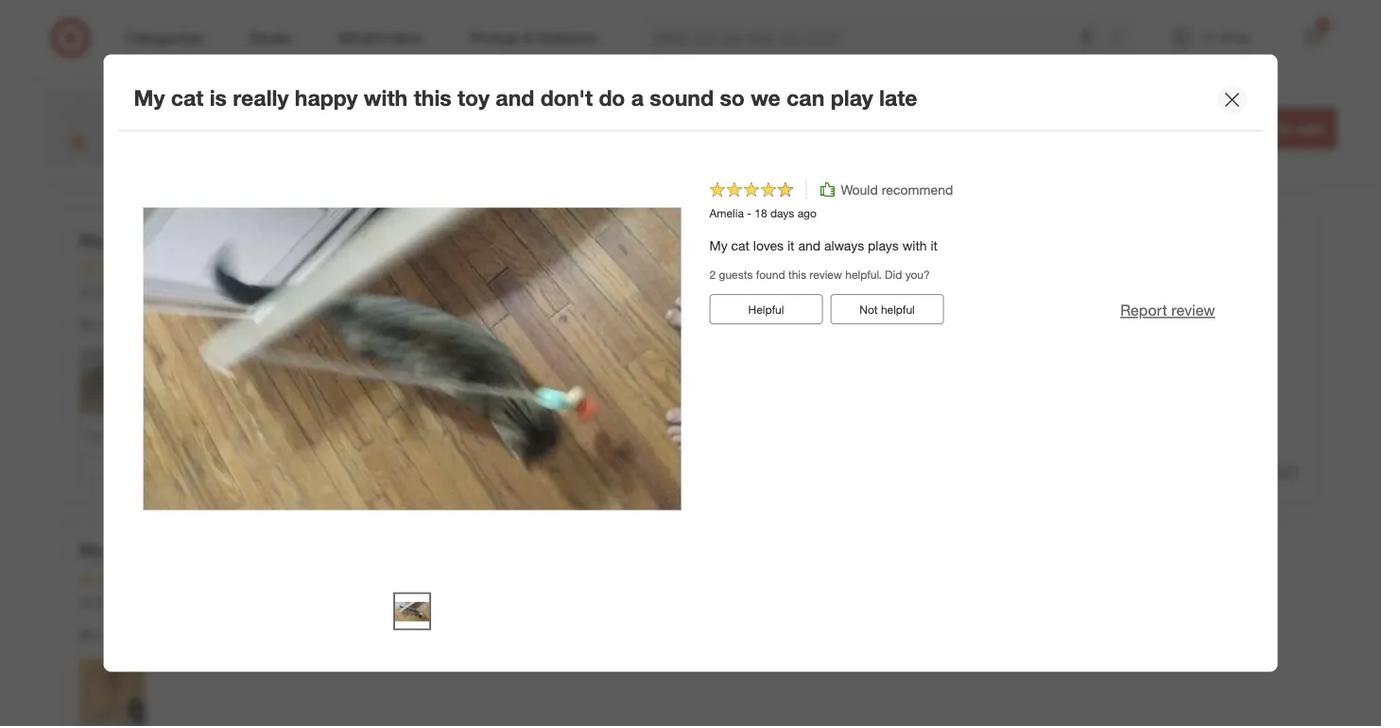 Task type: vqa. For each thing, say whether or not it's contained in the screenshot.
Guest review image 1 of 1, full size to the bottom
yes



Task type: describe. For each thing, give the bounding box(es) containing it.
1 vertical spatial helpful button
[[79, 455, 192, 485]]

long
[[1169, 69, 1195, 85]]

2 vertical spatial found
[[126, 428, 155, 442]]

15
[[110, 37, 123, 51]]

gave
[[166, 69, 194, 85]]

- inside my cat is really happy with this toy and don't do a sound so we can play late dialog
[[747, 206, 752, 220]]

1 vertical spatial my
[[107, 87, 125, 104]]

0 vertical spatial my
[[843, 69, 861, 85]]

always for helpful button in my cat is really happy with this toy and don't do a sound so we can play late dialog
[[825, 237, 865, 254]]

report for the bottom helpful button
[[1204, 462, 1251, 480]]

0 horizontal spatial -
[[320, 116, 326, 135]]

18 days ago
[[124, 285, 186, 299]]

days for 18 days ago
[[140, 285, 164, 299]]

search
[[1100, 30, 1146, 49]]

found for 18
[[756, 267, 786, 282]]

because
[[589, 69, 640, 85]]

durable
[[328, 69, 373, 85]]

1 vertical spatial play
[[655, 229, 690, 251]]

a inside dialog
[[632, 85, 644, 111]]

2 vertical spatial recommend
[[251, 260, 323, 277]]

fall
[[448, 69, 464, 85]]

1 very from the left
[[101, 69, 126, 85]]

What can we help you find? suggestions appear below search field
[[643, 17, 1114, 59]]

0 vertical spatial guest review image 1 of 1, full size image
[[143, 208, 681, 510]]

add to cart
[[1244, 119, 1326, 138]]

don't inside dialog
[[541, 85, 593, 111]]

so inside dialog
[[720, 85, 745, 111]]

glad
[[130, 69, 155, 85]]

1 horizontal spatial a
[[490, 229, 500, 251]]

3 i from the left
[[784, 69, 788, 85]]

toy inside i'm very glad i gave this toy a try! it's very durable and did not fall apart. i was worried because of some of the reviews. i do keep my cats claws short so maybe that's why it's lasted so long but i'm happy with my purchase 😎
[[223, 69, 241, 85]]

2 very from the left
[[299, 69, 324, 85]]

helpful for helpful button in my cat is really happy with this toy and don't do a sound so we can play late dialog
[[749, 302, 784, 316]]

0 horizontal spatial don't
[[415, 229, 458, 251]]

i'm very glad i gave this toy a try! it's very durable and did not fall apart. i was worried because of some of the reviews. i do keep my cats claws short so maybe that's why it's lasted so long but i'm happy with my purchase 😎
[[79, 69, 1280, 104]]

1 vertical spatial can
[[618, 229, 650, 251]]

it's
[[1091, 69, 1108, 85]]

play inside dialog
[[831, 85, 874, 111]]

helpful button inside my cat is really happy with this toy and don't do a sound so we can play late dialog
[[710, 294, 823, 324]]

add to cart button
[[1232, 108, 1338, 149]]

would recommend for 15 days ago , verified purchaser
[[210, 13, 323, 29]]

2 vertical spatial guests
[[88, 428, 122, 442]]

1 horizontal spatial savage
[[384, 627, 426, 643]]

loves inside my cat is really happy with this toy and don't do a sound so we can play late dialog
[[754, 237, 784, 254]]

short
[[931, 69, 962, 85]]

1 vertical spatial we
[[589, 229, 614, 251]]

the
[[710, 69, 729, 85]]

helpful for the bottom helpful button
[[118, 463, 154, 477]]

would recommend for amelia - 18 days ago
[[841, 181, 954, 198]]

1 i from the left
[[159, 69, 163, 85]]

1 vertical spatial my cat is really happy with this toy and don't do a sound so we can play late
[[79, 229, 727, 251]]

1 vertical spatial went
[[283, 627, 312, 643]]

orange
[[330, 116, 384, 135]]

was
[[514, 69, 537, 85]]

did for amelia - 18 days ago
[[885, 267, 903, 282]]

plays for helpful button in my cat is really happy with this toy and don't do a sound so we can play late dialog's not helpful button
[[868, 237, 899, 254]]

but
[[1199, 69, 1218, 85]]

claws
[[893, 69, 927, 85]]

my cat loves it and always plays with it for helpful button in my cat is really happy with this toy and don't do a sound so we can play late dialog
[[710, 237, 938, 254]]

days inside my cat is really happy with this toy and don't do a sound so we can play late dialog
[[771, 206, 795, 220]]

guests for amelia
[[719, 267, 753, 282]]

not helpful button for the bottom helpful button
[[200, 455, 314, 485]]

2 vertical spatial you?
[[275, 428, 299, 442]]

you? for amelia - 18 days ago
[[906, 267, 930, 282]]

1 vertical spatial is
[[142, 229, 156, 251]]

2 vertical spatial would recommend
[[210, 260, 323, 277]]

really inside dialog
[[233, 85, 289, 111]]

0 horizontal spatial do
[[463, 229, 485, 251]]

would for verified
[[210, 13, 248, 29]]

2 for 15
[[79, 118, 85, 132]]

do inside i'm very glad i gave this toy a try! it's very durable and did not fall apart. i was worried because of some of the reviews. i do keep my cats claws short so maybe that's why it's lasted so long but i'm happy with my purchase 😎
[[791, 69, 807, 85]]

helpful. for verified
[[215, 118, 251, 132]]

ago for 15 days ago , verified purchaser
[[153, 37, 172, 51]]

2 i'm from the left
[[1222, 69, 1240, 85]]

guests for 15
[[88, 118, 122, 132]]

0 vertical spatial savage
[[188, 540, 249, 561]]

plays for not helpful button related to the bottom helpful button
[[237, 316, 268, 333]]

days for 15 days ago , verified purchaser
[[126, 37, 150, 51]]

amelia for amelia - 18 days ago
[[710, 206, 744, 220]]

bersenev
[[114, 595, 161, 609]]

happy inside dialog
[[295, 85, 358, 111]]

2 vertical spatial would
[[210, 260, 248, 277]]

haha
[[429, 627, 458, 643]]

2 vertical spatial helpful.
[[215, 428, 251, 442]]

0 vertical spatial report
[[1204, 151, 1251, 170]]

9
[[1321, 19, 1326, 31]]

amelia - 18 days ago
[[710, 206, 817, 220]]

1 vertical spatial &
[[445, 116, 455, 135]]

0 vertical spatial &
[[238, 92, 248, 111]]

this inside i'm very glad i gave this toy a try! it's very durable and did not fall apart. i was worried because of some of the reviews. i do keep my cats claws short so maybe that's why it's lasted so long but i'm happy with my purchase 😎
[[198, 69, 219, 85]]

zoomed image element
[[143, 146, 681, 642]]

toy
[[292, 116, 316, 135]]

shop all boots & barkley fringe fish wand cat toy - orange - boots & barkley™
[[135, 92, 523, 135]]

1 of from the left
[[644, 69, 655, 85]]

always for the bottom helpful button
[[194, 316, 234, 333]]

2 vertical spatial did
[[254, 428, 272, 442]]

completely
[[315, 627, 380, 643]]

keep
[[811, 69, 840, 85]]

guest review image 1 of 1, zoom in image for instantly
[[79, 660, 145, 726]]

can inside dialog
[[787, 85, 825, 111]]

some
[[659, 69, 692, 85]]

report review button for helpful button in my cat is really happy with this toy and don't do a sound so we can play late dialog's not helpful button
[[1121, 300, 1216, 321]]

cats
[[865, 69, 890, 85]]

lasted
[[1112, 69, 1148, 85]]

worried
[[541, 69, 585, 85]]

report for helpful button in my cat is really happy with this toy and don't do a sound so we can play late dialog
[[1121, 301, 1168, 320]]

late inside my cat is really happy with this toy and don't do a sound so we can play late dialog
[[880, 85, 918, 111]]

verified
[[178, 37, 216, 51]]

purchase
[[129, 87, 184, 104]]

1 horizontal spatial -
[[388, 116, 394, 135]]

0 vertical spatial report review button
[[1204, 150, 1299, 172]]

did
[[402, 69, 421, 85]]

0 horizontal spatial really
[[161, 229, 207, 251]]

0 vertical spatial report review
[[1204, 151, 1299, 170]]

2 vertical spatial 2 guests found this review helpful. did you?
[[79, 428, 299, 442]]

report review for 'report review' button corresponding to not helpful button related to the bottom helpful button
[[1204, 462, 1299, 480]]

2 vertical spatial 2
[[79, 428, 85, 442]]

2 for amelia
[[710, 267, 716, 282]]

try!
[[255, 69, 274, 85]]

my cat loves it and always plays with it for the bottom helpful button
[[79, 316, 307, 333]]

purchaser
[[219, 37, 270, 51]]

fish
[[184, 116, 214, 135]]



Task type: locate. For each thing, give the bounding box(es) containing it.
reviews.
[[733, 69, 781, 85]]

and
[[376, 69, 399, 85], [496, 85, 535, 111], [378, 229, 410, 251], [799, 237, 821, 254], [168, 316, 190, 333]]

0 vertical spatial ago
[[153, 37, 172, 51]]

1 horizontal spatial do
[[599, 85, 625, 111]]

ago for 18 days ago
[[167, 285, 186, 299]]

2 guests found this review helpful. did you? for ,
[[79, 118, 299, 132]]

very
[[101, 69, 126, 85], [299, 69, 324, 85]]

guest review image 1 of 1, zoom in image
[[79, 349, 145, 416], [79, 660, 145, 726]]

😎
[[187, 87, 200, 104]]

helpful
[[881, 302, 915, 316], [251, 463, 284, 477]]

1 horizontal spatial boots
[[398, 116, 441, 135]]

with
[[364, 85, 408, 111], [79, 87, 103, 104], [269, 229, 305, 251], [903, 237, 927, 254], [272, 316, 297, 333]]

1 guest review image 1 of 1, zoom in image from the top
[[79, 349, 145, 416]]

it
[[788, 237, 795, 254], [931, 237, 938, 254], [157, 316, 164, 333], [300, 316, 307, 333]]

amelia inside my cat is really happy with this toy and don't do a sound so we can play late dialog
[[710, 206, 744, 220]]

1 horizontal spatial we
[[751, 85, 781, 111]]

recommend for 15 days ago , verified purchaser
[[251, 13, 323, 29]]

instantly
[[123, 627, 172, 643]]

0 vertical spatial found
[[126, 118, 155, 132]]

not helpful inside my cat is really happy with this toy and don't do a sound so we can play late dialog
[[860, 302, 915, 316]]

0 horizontal spatial i'm
[[79, 69, 97, 85]]

you?
[[275, 118, 299, 132], [906, 267, 930, 282], [275, 428, 299, 442]]

0 horizontal spatial play
[[655, 229, 690, 251]]

of left the
[[695, 69, 707, 85]]

0 vertical spatial would recommend
[[210, 13, 323, 29]]

1 horizontal spatial really
[[233, 85, 289, 111]]

0 horizontal spatial we
[[589, 229, 614, 251]]

15 days ago , verified purchaser
[[110, 37, 270, 51]]

report review button
[[1204, 150, 1299, 172], [1121, 300, 1216, 321], [1204, 460, 1299, 482]]

you? inside my cat is really happy with this toy and don't do a sound so we can play late dialog
[[906, 267, 930, 282]]

helpful for the bottom helpful button
[[251, 463, 284, 477]]

report review button inside my cat is really happy with this toy and don't do a sound so we can play late dialog
[[1121, 300, 1216, 321]]

1 horizontal spatial is
[[210, 85, 227, 111]]

really
[[233, 85, 289, 111], [161, 229, 207, 251]]

not for not helpful button related to the bottom helpful button
[[229, 463, 247, 477]]

days
[[126, 37, 150, 51], [771, 206, 795, 220], [140, 285, 164, 299]]

0 horizontal spatial a
[[244, 69, 252, 85]]

not helpful for the bottom helpful button
[[229, 463, 284, 477]]

1 vertical spatial report review button
[[1121, 300, 1216, 321]]

my cat loves it and always plays with it down 18 days ago
[[79, 316, 307, 333]]

report review
[[1204, 151, 1299, 170], [1121, 301, 1216, 320], [1204, 462, 1299, 480]]

amelia
[[710, 206, 744, 220], [79, 285, 113, 299]]

found inside my cat is really happy with this toy and don't do a sound so we can play late dialog
[[756, 267, 786, 282]]

did inside my cat is really happy with this toy and don't do a sound so we can play late dialog
[[885, 267, 903, 282]]

not for helpful button in my cat is really happy with this toy and don't do a sound so we can play late dialog's not helpful button
[[860, 302, 878, 316]]

my cat instantly loved this toy she went completely savage haha
[[79, 627, 458, 643]]

my
[[134, 85, 165, 111], [79, 229, 105, 251], [710, 237, 728, 254], [79, 316, 97, 333], [79, 540, 105, 561], [79, 627, 97, 643]]

my cat went savage
[[79, 540, 249, 561]]

report review inside my cat is really happy with this toy and don't do a sound so we can play late dialog
[[1121, 301, 1216, 320]]

guest review image 1 of 1, full size image inside zoomed image element
[[394, 592, 431, 630]]

it's
[[278, 69, 296, 85]]

helpful. for ago
[[846, 267, 882, 282]]

did for 15 days ago , verified purchaser
[[254, 118, 272, 132]]

barkley™
[[459, 116, 523, 135]]

my cat is really happy with this toy and don't do a sound so we can play late dialog
[[104, 54, 1278, 672]]

0 vertical spatial amelia
[[710, 206, 744, 220]]

shop
[[135, 92, 171, 111]]

0 horizontal spatial sound
[[505, 229, 558, 251]]

nicole bersenev
[[79, 595, 161, 609]]

i'm right "but" at the top of the page
[[1222, 69, 1240, 85]]

not
[[425, 69, 444, 85]]

2 horizontal spatial i
[[784, 69, 788, 85]]

0 vertical spatial play
[[831, 85, 874, 111]]

2 guests found this review helpful. did you? for 18 days ago
[[710, 267, 930, 282]]

guest review image 1 of 1, zoom in image for loves
[[79, 349, 145, 416]]

not helpful button
[[831, 294, 944, 324], [200, 455, 314, 485]]

0 vertical spatial guest review image 1 of 1, zoom in image
[[79, 349, 145, 416]]

1 horizontal spatial play
[[831, 85, 874, 111]]

0 horizontal spatial very
[[101, 69, 126, 85]]

why
[[1063, 69, 1087, 85]]

1 vertical spatial 18
[[124, 285, 137, 299]]

she
[[258, 627, 279, 643]]

i right glad
[[159, 69, 163, 85]]

found
[[126, 118, 155, 132], [756, 267, 786, 282], [126, 428, 155, 442]]

helpful inside my cat is really happy with this toy and don't do a sound so we can play late dialog
[[749, 302, 784, 316]]

2 i from the left
[[506, 69, 510, 85]]

1 vertical spatial 2
[[710, 267, 716, 282]]

amelia for amelia
[[79, 285, 113, 299]]

1 vertical spatial you?
[[906, 267, 930, 282]]

is inside dialog
[[210, 85, 227, 111]]

report review button for not helpful button related to the bottom helpful button
[[1204, 460, 1299, 482]]

2 inside my cat is really happy with this toy and don't do a sound so we can play late dialog
[[710, 267, 716, 282]]

1 horizontal spatial not
[[860, 302, 878, 316]]

maybe
[[983, 69, 1023, 85]]

image of fringe fish wand cat toy - orange - boots & barkley™ image
[[44, 91, 120, 166]]

fringe
[[135, 116, 180, 135]]

0 vertical spatial loves
[[754, 237, 784, 254]]

1 vertical spatial would recommend
[[841, 181, 954, 198]]

is
[[210, 85, 227, 111], [142, 229, 156, 251]]

0 vertical spatial we
[[751, 85, 781, 111]]

0 vertical spatial not helpful
[[860, 302, 915, 316]]

my left shop
[[107, 87, 125, 104]]

you? for 15 days ago , verified purchaser
[[275, 118, 299, 132]]

found for ago
[[126, 118, 155, 132]]

0 horizontal spatial helpful
[[251, 463, 284, 477]]

do inside dialog
[[599, 85, 625, 111]]

1 vertical spatial not helpful button
[[200, 455, 314, 485]]

can
[[787, 85, 825, 111], [618, 229, 650, 251]]

play
[[831, 85, 874, 111], [655, 229, 690, 251]]

my cat loves it and always plays with it down amelia - 18 days ago
[[710, 237, 938, 254]]

1 horizontal spatial happy
[[295, 85, 358, 111]]

2 vertical spatial report review
[[1204, 462, 1299, 480]]

1 vertical spatial guests
[[719, 267, 753, 282]]

don't
[[541, 85, 593, 111], [415, 229, 458, 251]]

loves down 18 days ago
[[123, 316, 153, 333]]

nicole
[[79, 595, 111, 609]]

loved
[[176, 627, 208, 643]]

and inside i'm very glad i gave this toy a try! it's very durable and did not fall apart. i was worried because of some of the reviews. i do keep my cats claws short so maybe that's why it's lasted so long but i'm happy with my purchase 😎
[[376, 69, 399, 85]]

0 vertical spatial late
[[880, 85, 918, 111]]

late down amelia - 18 days ago
[[695, 229, 727, 251]]

2 vertical spatial report review button
[[1204, 460, 1299, 482]]

1 vertical spatial recommend
[[882, 181, 954, 198]]

always
[[825, 237, 865, 254], [194, 316, 234, 333]]

1 vertical spatial plays
[[237, 316, 268, 333]]

helpful inside my cat is really happy with this toy and don't do a sound so we can play late dialog
[[881, 302, 915, 316]]

loves
[[754, 237, 784, 254], [123, 316, 153, 333]]

not inside my cat is really happy with this toy and don't do a sound so we can play late dialog
[[860, 302, 878, 316]]

2 horizontal spatial do
[[791, 69, 807, 85]]

1 vertical spatial ago
[[798, 206, 817, 220]]

with inside i'm very glad i gave this toy a try! it's very durable and did not fall apart. i was worried because of some of the reviews. i do keep my cats claws short so maybe that's why it's lasted so long but i'm happy with my purchase 😎
[[79, 87, 103, 104]]

1 horizontal spatial don't
[[541, 85, 593, 111]]

to
[[1277, 119, 1292, 138]]

helpful button
[[710, 294, 823, 324], [79, 455, 192, 485]]

0 horizontal spatial not helpful button
[[200, 455, 314, 485]]

barkley
[[252, 92, 303, 111]]

did
[[254, 118, 272, 132], [885, 267, 903, 282], [254, 428, 272, 442]]

i left was
[[506, 69, 510, 85]]

0 vertical spatial would
[[210, 13, 248, 29]]

1 horizontal spatial helpful
[[881, 302, 915, 316]]

1 vertical spatial always
[[194, 316, 234, 333]]

is up 18 days ago
[[142, 229, 156, 251]]

1 horizontal spatial my
[[843, 69, 861, 85]]

1 horizontal spatial always
[[825, 237, 865, 254]]

savage left the haha
[[384, 627, 426, 643]]

would
[[210, 13, 248, 29], [841, 181, 878, 198], [210, 260, 248, 277]]

1 vertical spatial not helpful
[[229, 463, 284, 477]]

1 i'm from the left
[[79, 69, 97, 85]]

1 horizontal spatial sound
[[650, 85, 714, 111]]

toy inside my cat is really happy with this toy and don't do a sound so we can play late dialog
[[458, 85, 490, 111]]

of
[[644, 69, 655, 85], [695, 69, 707, 85]]

18 inside my cat is really happy with this toy and don't do a sound so we can play late dialog
[[755, 206, 768, 220]]

2 guest review image 1 of 1, zoom in image from the top
[[79, 660, 145, 726]]

plays
[[868, 237, 899, 254], [237, 316, 268, 333]]

boots up fish
[[194, 92, 234, 111]]

helpful for helpful button in my cat is really happy with this toy and don't do a sound so we can play late dialog
[[881, 302, 915, 316]]

& up wand
[[238, 92, 248, 111]]

very left glad
[[101, 69, 126, 85]]

my cat is really happy with this toy and don't do a sound so we can play late inside dialog
[[134, 85, 918, 111]]

really up 18 days ago
[[161, 229, 207, 251]]

happy inside i'm very glad i gave this toy a try! it's very durable and did not fall apart. i was worried because of some of the reviews. i do keep my cats claws short so maybe that's why it's lasted so long but i'm happy with my purchase 😎
[[1244, 69, 1280, 85]]

0 horizontal spatial amelia
[[79, 285, 113, 299]]

1 horizontal spatial not helpful button
[[831, 294, 944, 324]]

1 horizontal spatial very
[[299, 69, 324, 85]]

recommend
[[251, 13, 323, 29], [882, 181, 954, 198], [251, 260, 323, 277]]

always inside my cat is really happy with this toy and don't do a sound so we can play late dialog
[[825, 237, 865, 254]]

0 horizontal spatial plays
[[237, 316, 268, 333]]

guest review image 1 of 1, full size image
[[143, 208, 681, 510], [394, 592, 431, 630]]

1 vertical spatial days
[[771, 206, 795, 220]]

my cat loves it and always plays with it inside my cat is really happy with this toy and don't do a sound so we can play late dialog
[[710, 237, 938, 254]]

,
[[172, 37, 175, 51]]

this
[[198, 69, 219, 85], [414, 85, 452, 111], [158, 118, 176, 132], [310, 229, 342, 251], [789, 267, 807, 282], [158, 428, 176, 442], [211, 627, 232, 643]]

& left barkley™
[[445, 116, 455, 135]]

that's
[[1027, 69, 1060, 85]]

report review for 'report review' button inside the my cat is really happy with this toy and don't do a sound so we can play late dialog
[[1121, 301, 1216, 320]]

0 horizontal spatial happy
[[212, 229, 264, 251]]

2 of from the left
[[695, 69, 707, 85]]

0 vertical spatial is
[[210, 85, 227, 111]]

0 vertical spatial recommend
[[251, 13, 323, 29]]

i
[[159, 69, 163, 85], [506, 69, 510, 85], [784, 69, 788, 85]]

not
[[860, 302, 878, 316], [229, 463, 247, 477]]

sound inside dialog
[[650, 85, 714, 111]]

would inside my cat is really happy with this toy and don't do a sound so we can play late dialog
[[841, 181, 878, 198]]

very right it's at the top of the page
[[299, 69, 324, 85]]

0 horizontal spatial boots
[[194, 92, 234, 111]]

recommend for amelia - 18 days ago
[[882, 181, 954, 198]]

plays inside my cat is really happy with this toy and don't do a sound so we can play late dialog
[[868, 237, 899, 254]]

1 vertical spatial report review
[[1121, 301, 1216, 320]]

1 vertical spatial really
[[161, 229, 207, 251]]

boots
[[194, 92, 234, 111], [398, 116, 441, 135]]

1 vertical spatial guest review image 1 of 1, full size image
[[394, 592, 431, 630]]

sound
[[650, 85, 714, 111], [505, 229, 558, 251]]

do
[[791, 69, 807, 85], [599, 85, 625, 111], [463, 229, 485, 251]]

1 horizontal spatial &
[[445, 116, 455, 135]]

loves down amelia - 18 days ago
[[754, 237, 784, 254]]

ago inside my cat is really happy with this toy and don't do a sound so we can play late dialog
[[798, 206, 817, 220]]

0 vertical spatial 2 guests found this review helpful. did you?
[[79, 118, 299, 132]]

would recommend inside my cat is really happy with this toy and don't do a sound so we can play late dialog
[[841, 181, 954, 198]]

search button
[[1100, 17, 1146, 62]]

savage
[[188, 540, 249, 561], [384, 627, 426, 643]]

all
[[175, 92, 190, 111]]

0 horizontal spatial not helpful
[[229, 463, 284, 477]]

0 vertical spatial days
[[126, 37, 150, 51]]

1 vertical spatial late
[[695, 229, 727, 251]]

1 vertical spatial found
[[756, 267, 786, 282]]

we
[[751, 85, 781, 111], [589, 229, 614, 251]]

of left some
[[644, 69, 655, 85]]

&
[[238, 92, 248, 111], [445, 116, 455, 135]]

guests inside my cat is really happy with this toy and don't do a sound so we can play late dialog
[[719, 267, 753, 282]]

wand
[[218, 116, 258, 135]]

helpful.
[[215, 118, 251, 132], [846, 267, 882, 282], [215, 428, 251, 442]]

ago
[[153, 37, 172, 51], [798, 206, 817, 220], [167, 285, 186, 299]]

1 horizontal spatial of
[[695, 69, 707, 85]]

0 horizontal spatial went
[[142, 540, 183, 561]]

lisa
[[79, 37, 100, 51]]

0 vertical spatial can
[[787, 85, 825, 111]]

a
[[244, 69, 252, 85], [632, 85, 644, 111], [490, 229, 500, 251]]

my cat is really happy with this toy and don't do a sound so we can play late
[[134, 85, 918, 111], [79, 229, 727, 251]]

helpful. inside my cat is really happy with this toy and don't do a sound so we can play late dialog
[[846, 267, 882, 282]]

we inside dialog
[[751, 85, 781, 111]]

1 horizontal spatial loves
[[754, 237, 784, 254]]

cart
[[1296, 119, 1326, 138]]

0 horizontal spatial loves
[[123, 316, 153, 333]]

9 link
[[1292, 17, 1334, 59]]

is right 😎
[[210, 85, 227, 111]]

report inside my cat is really happy with this toy and don't do a sound so we can play late dialog
[[1121, 301, 1168, 320]]

1 horizontal spatial amelia
[[710, 206, 744, 220]]

would for ago
[[841, 181, 878, 198]]

0 horizontal spatial late
[[695, 229, 727, 251]]

0 vertical spatial not helpful button
[[831, 294, 944, 324]]

late left the short
[[880, 85, 918, 111]]

my left cats at the top of page
[[843, 69, 861, 85]]

boots down did
[[398, 116, 441, 135]]

0 vertical spatial don't
[[541, 85, 593, 111]]

2 guests found this review helpful. did you? inside my cat is really happy with this toy and don't do a sound so we can play late dialog
[[710, 267, 930, 282]]

1 vertical spatial would
[[841, 181, 878, 198]]

1 vertical spatial my cat loves it and always plays with it
[[79, 316, 307, 333]]

1 vertical spatial loves
[[123, 316, 153, 333]]

0 vertical spatial helpful
[[881, 302, 915, 316]]

really up cat
[[233, 85, 289, 111]]

went up bersenev
[[142, 540, 183, 561]]

savage up loved
[[188, 540, 249, 561]]

0 horizontal spatial of
[[644, 69, 655, 85]]

not helpful button for helpful button in my cat is really happy with this toy and don't do a sound so we can play late dialog
[[831, 294, 944, 324]]

18
[[755, 206, 768, 220], [124, 285, 137, 299]]

0 horizontal spatial helpful button
[[79, 455, 192, 485]]

apart.
[[468, 69, 503, 85]]

add
[[1244, 119, 1273, 138]]

1 horizontal spatial i'm
[[1222, 69, 1240, 85]]

i'm down lisa
[[79, 69, 97, 85]]

i right 'reviews.'
[[784, 69, 788, 85]]

toy
[[223, 69, 241, 85], [458, 85, 490, 111], [347, 229, 373, 251], [236, 627, 254, 643]]

0 vertical spatial went
[[142, 540, 183, 561]]

cat
[[263, 116, 288, 135]]

my cat loves it and always plays with it
[[710, 237, 938, 254], [79, 316, 307, 333]]

not helpful for helpful button in my cat is really happy with this toy and don't do a sound so we can play late dialog
[[860, 302, 915, 316]]

0 vertical spatial not
[[860, 302, 878, 316]]

a inside i'm very glad i gave this toy a try! it's very durable and did not fall apart. i was worried because of some of the reviews. i do keep my cats claws short so maybe that's why it's lasted so long but i'm happy with my purchase 😎
[[244, 69, 252, 85]]

1 horizontal spatial plays
[[868, 237, 899, 254]]

went right she
[[283, 627, 312, 643]]

0 horizontal spatial i
[[159, 69, 163, 85]]

0 horizontal spatial helpful
[[118, 463, 154, 477]]

recommend inside my cat is really happy with this toy and don't do a sound so we can play late dialog
[[882, 181, 954, 198]]

happy
[[1244, 69, 1280, 85], [295, 85, 358, 111], [212, 229, 264, 251]]



